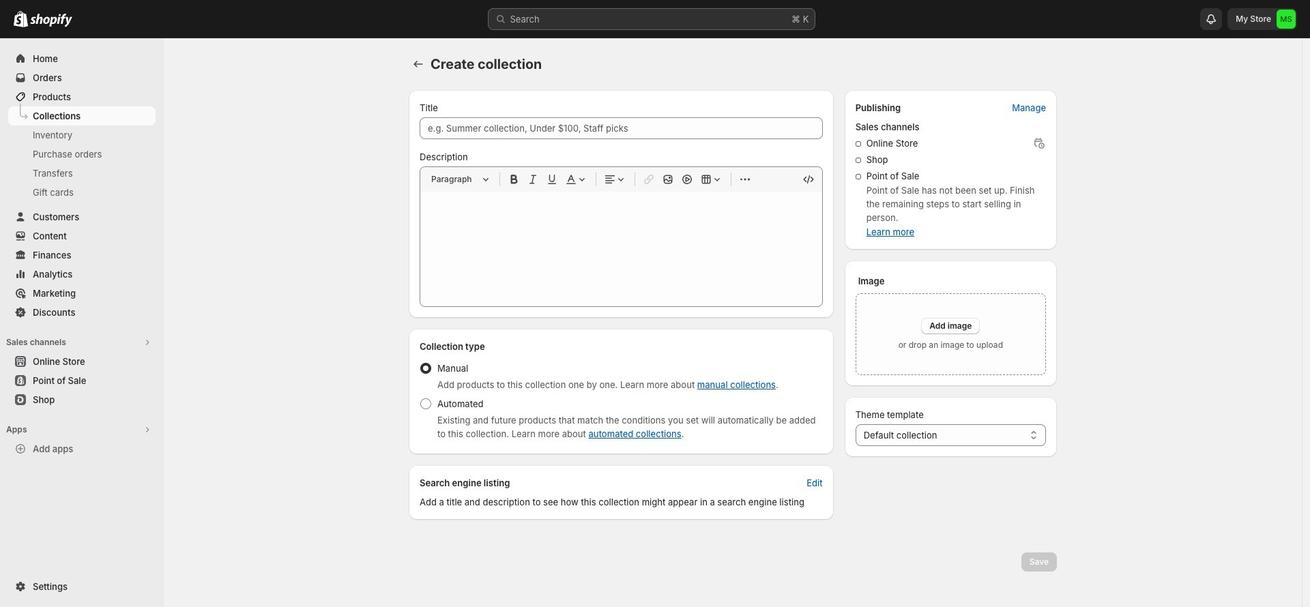 Task type: describe. For each thing, give the bounding box(es) containing it.
e.g. Summer collection, Under $100, Staff picks text field
[[420, 117, 823, 139]]

shopify image
[[14, 11, 28, 27]]

my store image
[[1277, 10, 1296, 29]]



Task type: locate. For each thing, give the bounding box(es) containing it.
shopify image
[[30, 14, 72, 27]]



Task type: vqa. For each thing, say whether or not it's contained in the screenshot.
Settings dialog
no



